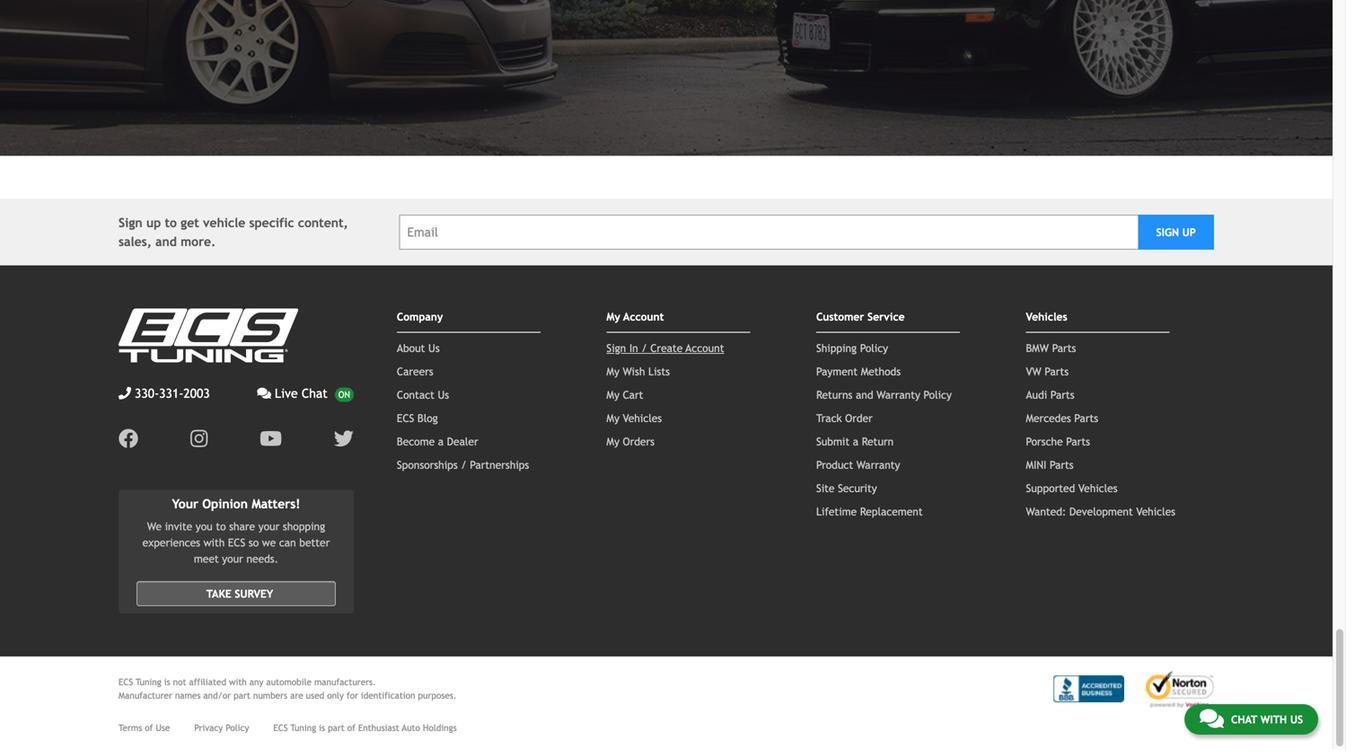 Task type: vqa. For each thing, say whether or not it's contained in the screenshot.
the BMW Parts 'link' at the right of page
yes



Task type: locate. For each thing, give the bounding box(es) containing it.
parts up mercedes parts
[[1051, 388, 1075, 401]]

sign up button
[[1138, 214, 1214, 250]]

and
[[155, 234, 177, 249], [856, 388, 874, 401]]

vehicles
[[1026, 310, 1068, 323], [623, 412, 662, 424], [1079, 482, 1118, 494], [1137, 505, 1176, 518]]

take survey link
[[137, 581, 336, 606]]

ecs tuning image
[[119, 308, 298, 362]]

customer service
[[816, 310, 905, 323]]

1 vertical spatial tuning
[[291, 723, 316, 733]]

sponsorships / partnerships
[[397, 458, 529, 471]]

twitter logo image
[[334, 429, 354, 448]]

my up my wish lists link
[[607, 310, 621, 323]]

1 vertical spatial account
[[686, 342, 724, 354]]

0 horizontal spatial of
[[145, 723, 153, 733]]

us for about us
[[429, 342, 440, 354]]

1 horizontal spatial chat
[[1231, 713, 1258, 726]]

1 horizontal spatial to
[[216, 520, 226, 533]]

1 horizontal spatial /
[[642, 342, 647, 354]]

1 vertical spatial /
[[461, 458, 467, 471]]

in
[[630, 342, 638, 354]]

your
[[172, 497, 198, 511]]

my for my orders
[[607, 435, 620, 448]]

we invite you to share your shopping experiences with ecs so we can better meet your needs.
[[143, 520, 330, 565]]

1 horizontal spatial with
[[229, 677, 247, 687]]

2 a from the left
[[853, 435, 859, 448]]

parts up porsche parts
[[1075, 412, 1099, 424]]

and right sales,
[[155, 234, 177, 249]]

submit
[[816, 435, 850, 448]]

1 vertical spatial is
[[319, 723, 325, 733]]

my cart link
[[607, 388, 644, 401]]

up inside button
[[1183, 226, 1196, 238]]

lifetime
[[816, 505, 857, 518]]

sign for sign up to get vehicle specific content, sales, and more.
[[119, 215, 142, 230]]

wanted: development vehicles
[[1026, 505, 1176, 518]]

ecs left so
[[228, 536, 245, 549]]

partnerships
[[470, 458, 529, 471]]

0 vertical spatial with
[[204, 536, 225, 549]]

with left "any"
[[229, 677, 247, 687]]

0 vertical spatial account
[[623, 310, 664, 323]]

1 horizontal spatial tuning
[[291, 723, 316, 733]]

0 horizontal spatial to
[[165, 215, 177, 230]]

2 horizontal spatial with
[[1261, 713, 1287, 726]]

us
[[429, 342, 440, 354], [438, 388, 449, 401], [1291, 713, 1303, 726]]

you
[[196, 520, 213, 533]]

0 vertical spatial part
[[234, 690, 250, 701]]

my left orders
[[607, 435, 620, 448]]

get
[[181, 215, 199, 230]]

5 my from the top
[[607, 435, 620, 448]]

my left cart
[[607, 388, 620, 401]]

product
[[816, 458, 853, 471]]

330-331-2003
[[135, 386, 210, 400]]

ecs up manufacturer
[[119, 677, 133, 687]]

1 horizontal spatial policy
[[860, 342, 888, 354]]

warranty down methods at the right of the page
[[877, 388, 921, 401]]

ecs for ecs tuning is part of enthusiast auto holdings
[[273, 723, 288, 733]]

0 vertical spatial tuning
[[136, 677, 161, 687]]

with
[[204, 536, 225, 549], [229, 677, 247, 687], [1261, 713, 1287, 726]]

names
[[175, 690, 201, 701]]

tuning down are
[[291, 723, 316, 733]]

is
[[164, 677, 170, 687], [319, 723, 325, 733]]

1 vertical spatial to
[[216, 520, 226, 533]]

part down only
[[328, 723, 345, 733]]

bmw parts link
[[1026, 342, 1076, 354]]

can
[[279, 536, 296, 549]]

ecs down numbers
[[273, 723, 288, 733]]

account
[[623, 310, 664, 323], [686, 342, 724, 354]]

0 horizontal spatial and
[[155, 234, 177, 249]]

sign for sign up
[[1157, 226, 1179, 238]]

parts
[[1052, 342, 1076, 354], [1045, 365, 1069, 378], [1051, 388, 1075, 401], [1075, 412, 1099, 424], [1066, 435, 1090, 448], [1050, 458, 1074, 471]]

careers link
[[397, 365, 434, 378]]

to left get in the top left of the page
[[165, 215, 177, 230]]

parts for mercedes parts
[[1075, 412, 1099, 424]]

opinion
[[202, 497, 248, 511]]

about
[[397, 342, 425, 354]]

sign in / create account
[[607, 342, 724, 354]]

cart
[[623, 388, 644, 401]]

0 vertical spatial /
[[642, 342, 647, 354]]

ecs
[[397, 412, 414, 424], [228, 536, 245, 549], [119, 677, 133, 687], [273, 723, 288, 733]]

1 horizontal spatial of
[[347, 723, 356, 733]]

your up we
[[258, 520, 280, 533]]

chat right live
[[302, 386, 328, 400]]

account right create
[[686, 342, 724, 354]]

submit a return
[[816, 435, 894, 448]]

1 vertical spatial and
[[856, 388, 874, 401]]

vehicles up "bmw parts" link
[[1026, 310, 1068, 323]]

my left the wish
[[607, 365, 620, 378]]

policy for privacy policy
[[226, 723, 249, 733]]

experiences
[[143, 536, 200, 549]]

comments image
[[1200, 708, 1224, 729]]

my orders
[[607, 435, 655, 448]]

is for part
[[319, 723, 325, 733]]

0 horizontal spatial up
[[146, 215, 161, 230]]

0 horizontal spatial sign
[[119, 215, 142, 230]]

returns
[[816, 388, 853, 401]]

up inside sign up to get vehicle specific content, sales, and more.
[[146, 215, 161, 230]]

1 vertical spatial with
[[229, 677, 247, 687]]

tuning inside ecs tuning is not affiliated with any automobile manufacturers. manufacturer names and/or part numbers are used only for identification purposes.
[[136, 677, 161, 687]]

ecs tuning is part of enthusiast auto holdings
[[273, 723, 457, 733]]

2 my from the top
[[607, 365, 620, 378]]

is left not
[[164, 677, 170, 687]]

4 my from the top
[[607, 412, 620, 424]]

1 vertical spatial us
[[438, 388, 449, 401]]

up
[[146, 215, 161, 230], [1183, 226, 1196, 238]]

0 horizontal spatial policy
[[226, 723, 249, 733]]

warranty down return
[[857, 458, 901, 471]]

manufacturer
[[119, 690, 172, 701]]

warranty
[[877, 388, 921, 401], [857, 458, 901, 471]]

product warranty
[[816, 458, 901, 471]]

0 vertical spatial your
[[258, 520, 280, 533]]

with up meet
[[204, 536, 225, 549]]

better
[[299, 536, 330, 549]]

/
[[642, 342, 647, 354], [461, 458, 467, 471]]

1 my from the top
[[607, 310, 621, 323]]

live chat
[[275, 386, 328, 400]]

track order
[[816, 412, 873, 424]]

a left return
[[853, 435, 859, 448]]

parts down mercedes parts
[[1066, 435, 1090, 448]]

is down used
[[319, 723, 325, 733]]

330-331-2003 link
[[119, 384, 210, 403]]

us right comments icon
[[1291, 713, 1303, 726]]

1 horizontal spatial and
[[856, 388, 874, 401]]

1 horizontal spatial sign
[[607, 342, 626, 354]]

parts for audi parts
[[1051, 388, 1075, 401]]

ecs inside ecs tuning is not affiliated with any automobile manufacturers. manufacturer names and/or part numbers are used only for identification purposes.
[[119, 677, 133, 687]]

your opinion matters!
[[172, 497, 300, 511]]

survey
[[235, 588, 273, 600]]

account up in
[[623, 310, 664, 323]]

sign in / create account link
[[607, 342, 724, 354]]

my for my vehicles
[[607, 412, 620, 424]]

1 vertical spatial your
[[222, 552, 243, 565]]

to right you
[[216, 520, 226, 533]]

0 vertical spatial us
[[429, 342, 440, 354]]

1 a from the left
[[438, 435, 444, 448]]

part down "any"
[[234, 690, 250, 701]]

with right comments icon
[[1261, 713, 1287, 726]]

/ down dealer
[[461, 458, 467, 471]]

0 vertical spatial chat
[[302, 386, 328, 400]]

to inside we invite you to share your shopping experiences with ecs so we can better meet your needs.
[[216, 520, 226, 533]]

/ right in
[[642, 342, 647, 354]]

2 horizontal spatial policy
[[924, 388, 952, 401]]

your right meet
[[222, 552, 243, 565]]

mini
[[1026, 458, 1047, 471]]

and up order
[[856, 388, 874, 401]]

part inside ecs tuning is not affiliated with any automobile manufacturers. manufacturer names and/or part numbers are used only for identification purposes.
[[234, 690, 250, 701]]

contact us
[[397, 388, 449, 401]]

us right contact
[[438, 388, 449, 401]]

security
[[838, 482, 877, 494]]

tuning for not
[[136, 677, 161, 687]]

my wish lists
[[607, 365, 670, 378]]

product warranty link
[[816, 458, 901, 471]]

returns and warranty policy
[[816, 388, 952, 401]]

my orders link
[[607, 435, 655, 448]]

your
[[258, 520, 280, 533], [222, 552, 243, 565]]

sign inside button
[[1157, 226, 1179, 238]]

returns and warranty policy link
[[816, 388, 952, 401]]

lifetime replacement link
[[816, 505, 923, 518]]

comments image
[[257, 387, 271, 400]]

sales,
[[119, 234, 152, 249]]

of left the use
[[145, 723, 153, 733]]

1 horizontal spatial account
[[686, 342, 724, 354]]

is for not
[[164, 677, 170, 687]]

0 horizontal spatial account
[[623, 310, 664, 323]]

company
[[397, 310, 443, 323]]

0 horizontal spatial with
[[204, 536, 225, 549]]

1 horizontal spatial part
[[328, 723, 345, 733]]

0 horizontal spatial tuning
[[136, 677, 161, 687]]

tuning up manufacturer
[[136, 677, 161, 687]]

0 horizontal spatial is
[[164, 677, 170, 687]]

parts right the bmw
[[1052, 342, 1076, 354]]

vehicle
[[203, 215, 245, 230]]

and/or
[[203, 690, 231, 701]]

0 horizontal spatial your
[[222, 552, 243, 565]]

3 my from the top
[[607, 388, 620, 401]]

lifetime replacement
[[816, 505, 923, 518]]

create
[[651, 342, 683, 354]]

1 horizontal spatial your
[[258, 520, 280, 533]]

us right 'about'
[[429, 342, 440, 354]]

my wish lists link
[[607, 365, 670, 378]]

privacy
[[194, 723, 223, 733]]

policy
[[860, 342, 888, 354], [924, 388, 952, 401], [226, 723, 249, 733]]

1 horizontal spatial a
[[853, 435, 859, 448]]

parts down porsche parts
[[1050, 458, 1074, 471]]

0 vertical spatial to
[[165, 215, 177, 230]]

2 vertical spatial with
[[1261, 713, 1287, 726]]

sign inside sign up to get vehicle specific content, sales, and more.
[[119, 215, 142, 230]]

we
[[262, 536, 276, 549]]

of left the enthusiast
[[347, 723, 356, 733]]

and inside sign up to get vehicle specific content, sales, and more.
[[155, 234, 177, 249]]

my down the my cart link
[[607, 412, 620, 424]]

a left dealer
[[438, 435, 444, 448]]

0 vertical spatial is
[[164, 677, 170, 687]]

order
[[845, 412, 873, 424]]

0 vertical spatial policy
[[860, 342, 888, 354]]

terms of use
[[119, 723, 170, 733]]

1 horizontal spatial up
[[1183, 226, 1196, 238]]

0 horizontal spatial part
[[234, 690, 250, 701]]

submit a return link
[[816, 435, 894, 448]]

0 vertical spatial and
[[155, 234, 177, 249]]

chat right comments icon
[[1231, 713, 1258, 726]]

audi parts link
[[1026, 388, 1075, 401]]

ecs left the blog
[[397, 412, 414, 424]]

parts right vw
[[1045, 365, 1069, 378]]

mercedes
[[1026, 412, 1071, 424]]

2 vertical spatial policy
[[226, 723, 249, 733]]

2 horizontal spatial sign
[[1157, 226, 1179, 238]]

0 horizontal spatial a
[[438, 435, 444, 448]]

1 horizontal spatial is
[[319, 723, 325, 733]]

is inside ecs tuning is not affiliated with any automobile manufacturers. manufacturer names and/or part numbers are used only for identification purposes.
[[164, 677, 170, 687]]

sign
[[119, 215, 142, 230], [1157, 226, 1179, 238], [607, 342, 626, 354]]

my for my cart
[[607, 388, 620, 401]]

privacy policy link
[[194, 721, 249, 735]]



Task type: describe. For each thing, give the bounding box(es) containing it.
customer
[[816, 310, 865, 323]]

manufacturers.
[[314, 677, 376, 687]]

for
[[347, 690, 358, 701]]

sponsorships / partnerships link
[[397, 458, 529, 471]]

ecs inside we invite you to share your shopping experiences with ecs so we can better meet your needs.
[[228, 536, 245, 549]]

enthusiast auto holdings link
[[358, 721, 457, 735]]

wish
[[623, 365, 645, 378]]

porsche
[[1026, 435, 1063, 448]]

take survey button
[[137, 581, 336, 606]]

more.
[[181, 234, 216, 249]]

claim image
[[0, 0, 1333, 156]]

bmw parts
[[1026, 342, 1076, 354]]

1 of from the left
[[145, 723, 153, 733]]

facebook logo image
[[119, 429, 138, 448]]

matters!
[[252, 497, 300, 511]]

my for my wish lists
[[607, 365, 620, 378]]

parts for vw parts
[[1045, 365, 1069, 378]]

330-
[[135, 386, 159, 400]]

to inside sign up to get vehicle specific content, sales, and more.
[[165, 215, 177, 230]]

with inside ecs tuning is not affiliated with any automobile manufacturers. manufacturer names and/or part numbers are used only for identification purposes.
[[229, 677, 247, 687]]

a for submit
[[853, 435, 859, 448]]

enthusiast
[[358, 723, 400, 733]]

lists
[[649, 365, 670, 378]]

affiliated
[[189, 677, 226, 687]]

site security link
[[816, 482, 877, 494]]

331-
[[159, 386, 184, 400]]

mini parts link
[[1026, 458, 1074, 471]]

instagram logo image
[[190, 429, 208, 448]]

my vehicles
[[607, 412, 662, 424]]

sign for sign in / create account
[[607, 342, 626, 354]]

us for contact us
[[438, 388, 449, 401]]

not
[[173, 677, 186, 687]]

identification
[[361, 690, 415, 701]]

Email email field
[[399, 214, 1139, 250]]

vehicles right development
[[1137, 505, 1176, 518]]

chat with us link
[[1185, 704, 1319, 735]]

terms of use link
[[119, 721, 170, 735]]

only
[[327, 690, 344, 701]]

shopping
[[283, 520, 325, 533]]

so
[[249, 536, 259, 549]]

my account
[[607, 310, 664, 323]]

site
[[816, 482, 835, 494]]

become a dealer
[[397, 435, 478, 448]]

my vehicles link
[[607, 412, 662, 424]]

1 vertical spatial part
[[328, 723, 345, 733]]

dealer
[[447, 435, 478, 448]]

shipping policy link
[[816, 342, 888, 354]]

parts for mini parts
[[1050, 458, 1074, 471]]

used
[[306, 690, 324, 701]]

parts for porsche parts
[[1066, 435, 1090, 448]]

payment
[[816, 365, 858, 378]]

vehicles up "wanted: development vehicles" link at the bottom
[[1079, 482, 1118, 494]]

service
[[868, 310, 905, 323]]

phone image
[[119, 387, 131, 400]]

vw
[[1026, 365, 1042, 378]]

with inside we invite you to share your shopping experiences with ecs so we can better meet your needs.
[[204, 536, 225, 549]]

about us
[[397, 342, 440, 354]]

my for my account
[[607, 310, 621, 323]]

1 vertical spatial warranty
[[857, 458, 901, 471]]

audi
[[1026, 388, 1048, 401]]

1 vertical spatial policy
[[924, 388, 952, 401]]

use
[[156, 723, 170, 733]]

my cart
[[607, 388, 644, 401]]

policy for shipping policy
[[860, 342, 888, 354]]

parts for bmw parts
[[1052, 342, 1076, 354]]

mini parts
[[1026, 458, 1074, 471]]

0 vertical spatial warranty
[[877, 388, 921, 401]]

2003
[[184, 386, 210, 400]]

payment methods
[[816, 365, 901, 378]]

live chat link
[[257, 384, 354, 403]]

2 of from the left
[[347, 723, 356, 733]]

sign up
[[1157, 226, 1196, 238]]

live
[[275, 386, 298, 400]]

become a dealer link
[[397, 435, 478, 448]]

orders
[[623, 435, 655, 448]]

0 horizontal spatial /
[[461, 458, 467, 471]]

up for sign up
[[1183, 226, 1196, 238]]

meet
[[194, 552, 219, 565]]

content,
[[298, 215, 348, 230]]

share
[[229, 520, 255, 533]]

automobile
[[266, 677, 312, 687]]

we
[[147, 520, 162, 533]]

porsche parts
[[1026, 435, 1090, 448]]

ecs for ecs tuning is not affiliated with any automobile manufacturers. manufacturer names and/or part numbers are used only for identification purposes.
[[119, 677, 133, 687]]

any
[[250, 677, 264, 687]]

tuning for part
[[291, 723, 316, 733]]

sign up to get vehicle specific content, sales, and more.
[[119, 215, 348, 249]]

supported
[[1026, 482, 1075, 494]]

0 horizontal spatial chat
[[302, 386, 328, 400]]

audi parts
[[1026, 388, 1075, 401]]

shipping
[[816, 342, 857, 354]]

1 vertical spatial chat
[[1231, 713, 1258, 726]]

mercedes parts
[[1026, 412, 1099, 424]]

shipping policy
[[816, 342, 888, 354]]

methods
[[861, 365, 901, 378]]

development
[[1070, 505, 1133, 518]]

porsche parts link
[[1026, 435, 1090, 448]]

youtube logo image
[[260, 429, 282, 448]]

payment methods link
[[816, 365, 901, 378]]

a for become
[[438, 435, 444, 448]]

wanted: development vehicles link
[[1026, 505, 1176, 518]]

specific
[[249, 215, 294, 230]]

supported vehicles link
[[1026, 482, 1118, 494]]

terms
[[119, 723, 142, 733]]

vehicles up orders
[[623, 412, 662, 424]]

ecs blog
[[397, 412, 438, 424]]

replacement
[[860, 505, 923, 518]]

become
[[397, 435, 435, 448]]

contact us link
[[397, 388, 449, 401]]

ecs for ecs blog
[[397, 412, 414, 424]]

2 vertical spatial us
[[1291, 713, 1303, 726]]

bmw
[[1026, 342, 1049, 354]]

up for sign up to get vehicle specific content, sales, and more.
[[146, 215, 161, 230]]

auto
[[402, 723, 420, 733]]



